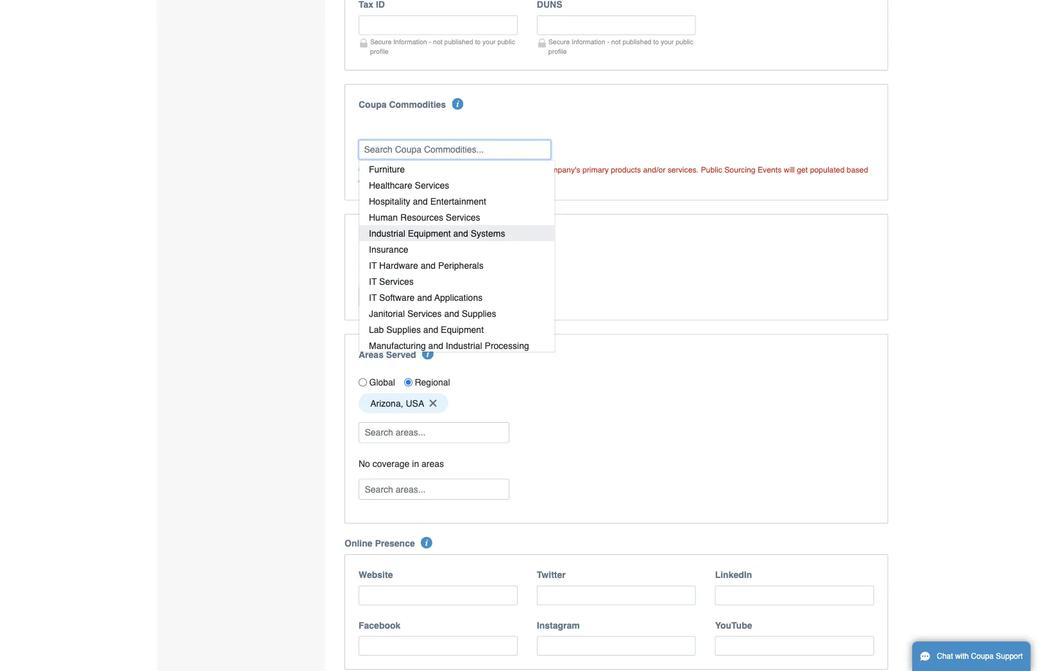 Task type: describe. For each thing, give the bounding box(es) containing it.
cut
[[396, 263, 408, 273]]

fresh cut orchids option
[[359, 258, 464, 278]]

fresh cut orchids
[[370, 263, 439, 273]]

chat
[[937, 652, 953, 661]]

furniture
[[369, 164, 405, 175]]

services down cut
[[379, 277, 414, 287]]

linkedin
[[715, 570, 752, 580]]

sourcing
[[725, 165, 756, 174]]

hospitality
[[369, 196, 410, 207]]

fresh
[[370, 263, 393, 273]]

best
[[477, 165, 492, 174]]

instagram
[[537, 620, 580, 630]]

primary
[[583, 165, 609, 174]]

Instagram text field
[[537, 636, 696, 656]]

processing
[[485, 341, 529, 351]]

orchids
[[410, 263, 439, 273]]

arizona, usa option
[[359, 393, 449, 413]]

website
[[359, 570, 393, 580]]

profile for duns text field
[[549, 48, 567, 55]]

public
[[701, 165, 722, 174]]

get
[[797, 165, 808, 174]]

2 it from the top
[[369, 277, 377, 287]]

and down "applications"
[[444, 309, 459, 319]]

no coverage in areas
[[359, 458, 444, 469]]

secure for tax id text field
[[370, 38, 392, 46]]

public for tax id text field
[[498, 38, 515, 46]]

and up manufacturing
[[423, 325, 438, 335]]

your for tax id text field
[[483, 38, 496, 46]]

that
[[461, 165, 474, 174]]

product and service categories
[[359, 229, 494, 240]]

based
[[847, 165, 868, 174]]

- for tax id text field
[[429, 38, 431, 46]]

services up entertainment
[[415, 180, 449, 191]]

online
[[345, 538, 373, 549]]

twitter
[[537, 570, 566, 580]]

Search areas... text field
[[360, 423, 508, 442]]

presence
[[375, 538, 415, 549]]

secure information - not published to your public profile for tax id text field
[[370, 38, 515, 55]]

youtube
[[715, 620, 752, 630]]

not for tax id text field
[[433, 38, 443, 46]]

company's
[[543, 165, 580, 174]]

human
[[369, 212, 398, 223]]

additional information image for product and service categories
[[500, 228, 512, 240]]

your for duns text field
[[661, 38, 674, 46]]

additional information image for areas served
[[422, 348, 434, 360]]

entertainment
[[430, 196, 486, 207]]

facebook
[[359, 620, 401, 630]]

the
[[370, 176, 381, 185]]

describe
[[494, 165, 523, 174]]

information for duns text field
[[572, 38, 605, 46]]

applications
[[434, 293, 483, 303]]

secure for duns text field
[[549, 38, 570, 46]]

Search areas... text field
[[360, 480, 508, 499]]

areas served
[[359, 349, 416, 360]]

coverage
[[373, 458, 410, 469]]

and left the "systems"
[[453, 228, 468, 239]]

in
[[412, 458, 419, 469]]

coupa inside choose coupa commodities that best describe your company's primary products and/or services. public sourcing events will get populated based on the selection.
[[388, 165, 411, 174]]

with
[[955, 652, 969, 661]]

to for duns text field
[[653, 38, 659, 46]]

Website text field
[[359, 586, 518, 605]]

services down entertainment
[[446, 212, 480, 223]]

no
[[359, 458, 370, 469]]

Twitter text field
[[537, 586, 696, 605]]

3 it from the top
[[369, 293, 377, 303]]

0 vertical spatial commodities
[[389, 99, 446, 110]]

healthcare
[[369, 180, 412, 191]]

global
[[369, 377, 395, 388]]

YouTube text field
[[715, 636, 874, 656]]

selection.
[[383, 176, 416, 185]]

served
[[386, 349, 416, 360]]

0 vertical spatial equipment
[[408, 228, 451, 239]]



Task type: locate. For each thing, give the bounding box(es) containing it.
to down duns text field
[[653, 38, 659, 46]]

- for duns text field
[[607, 38, 610, 46]]

secure information - not published to your public profile for duns text field
[[549, 38, 693, 55]]

1 it from the top
[[369, 261, 377, 271]]

1 horizontal spatial your
[[526, 165, 541, 174]]

DUNS text field
[[537, 15, 696, 35]]

will
[[784, 165, 795, 174]]

secure down tax id text field
[[370, 38, 392, 46]]

secure information - not published to your public profile down tax id text field
[[370, 38, 515, 55]]

not down tax id text field
[[433, 38, 443, 46]]

1 secure information - not published to your public profile from the left
[[370, 38, 515, 55]]

option
[[359, 145, 555, 161]]

2 vertical spatial coupa
[[971, 652, 994, 661]]

list box containing furniture
[[359, 145, 555, 354]]

supplies down "applications"
[[462, 309, 496, 319]]

1 vertical spatial equipment
[[441, 325, 484, 335]]

your right describe
[[526, 165, 541, 174]]

1 published from the left
[[444, 38, 473, 46]]

supplies
[[462, 309, 496, 319], [386, 325, 421, 335]]

secure information - not published to your public profile
[[370, 38, 515, 55], [549, 38, 693, 55]]

0 vertical spatial industrial
[[369, 228, 405, 239]]

your
[[483, 38, 496, 46], [661, 38, 674, 46], [526, 165, 541, 174]]

information
[[393, 38, 427, 46], [572, 38, 605, 46]]

1 not from the left
[[433, 38, 443, 46]]

1 horizontal spatial coupa
[[388, 165, 411, 174]]

0 vertical spatial additional information image
[[452, 98, 464, 110]]

2 information from the left
[[572, 38, 605, 46]]

software
[[379, 293, 415, 303]]

0 vertical spatial it
[[369, 261, 377, 271]]

published down duns text field
[[623, 38, 652, 46]]

choose coupa commodities that best describe your company's primary products and/or services. public sourcing events will get populated based on the selection.
[[359, 165, 868, 185]]

systems
[[471, 228, 505, 239]]

support
[[996, 652, 1023, 661]]

published down tax id text field
[[444, 38, 473, 46]]

0 horizontal spatial public
[[498, 38, 515, 46]]

1 horizontal spatial profile
[[549, 48, 567, 55]]

secure information - not published to your public profile down duns text field
[[549, 38, 693, 55]]

2 horizontal spatial your
[[661, 38, 674, 46]]

hardware
[[379, 261, 418, 271]]

arizona, usa
[[370, 398, 424, 408]]

coupa
[[359, 99, 387, 110], [388, 165, 411, 174], [971, 652, 994, 661]]

secure
[[370, 38, 392, 46], [549, 38, 570, 46]]

Facebook text field
[[359, 636, 518, 656]]

commodities
[[389, 99, 446, 110], [413, 165, 459, 174]]

and up resources
[[413, 196, 428, 207]]

1 horizontal spatial secure information - not published to your public profile
[[549, 38, 693, 55]]

information down tax id text field
[[393, 38, 427, 46]]

2 vertical spatial additional information image
[[422, 348, 434, 360]]

to for tax id text field
[[475, 38, 481, 46]]

- down duns text field
[[607, 38, 610, 46]]

categories
[[448, 229, 494, 240]]

public
[[498, 38, 515, 46], [676, 38, 693, 46]]

information for tax id text field
[[393, 38, 427, 46]]

0 horizontal spatial supplies
[[386, 325, 421, 335]]

and right cut
[[421, 261, 436, 271]]

additional information image right categories
[[500, 228, 512, 240]]

additional information image
[[421, 537, 433, 549]]

populated
[[810, 165, 845, 174]]

0 horizontal spatial your
[[483, 38, 496, 46]]

and up insurance
[[395, 229, 411, 240]]

arizona,
[[370, 398, 403, 408]]

products
[[611, 165, 641, 174]]

secure down duns text field
[[549, 38, 570, 46]]

resources
[[400, 212, 443, 223]]

1 horizontal spatial secure
[[549, 38, 570, 46]]

and/or
[[643, 165, 666, 174]]

1 information from the left
[[393, 38, 427, 46]]

2 vertical spatial it
[[369, 293, 377, 303]]

1 horizontal spatial additional information image
[[452, 98, 464, 110]]

None radio
[[359, 378, 367, 387]]

2 secure information - not published to your public profile from the left
[[549, 38, 693, 55]]

Tax ID text field
[[359, 15, 518, 35]]

- down tax id text field
[[429, 38, 431, 46]]

peripherals
[[438, 261, 484, 271]]

it down insurance
[[369, 261, 377, 271]]

equipment down "applications"
[[441, 325, 484, 335]]

services down software
[[407, 309, 442, 319]]

-
[[429, 38, 431, 46], [607, 38, 610, 46]]

industrial left processing
[[446, 341, 482, 351]]

online presence
[[345, 538, 415, 549]]

1 vertical spatial commodities
[[413, 165, 459, 174]]

not
[[433, 38, 443, 46], [611, 38, 621, 46]]

0 horizontal spatial profile
[[370, 48, 389, 55]]

to
[[475, 38, 481, 46], [653, 38, 659, 46]]

selected areas list box
[[354, 390, 879, 416]]

1 vertical spatial coupa
[[388, 165, 411, 174]]

your down tax id text field
[[483, 38, 496, 46]]

0 vertical spatial supplies
[[462, 309, 496, 319]]

1 horizontal spatial industrial
[[446, 341, 482, 351]]

commodities inside choose coupa commodities that best describe your company's primary products and/or services. public sourcing events will get populated based on the selection.
[[413, 165, 459, 174]]

selected list box
[[354, 255, 879, 281]]

0 horizontal spatial published
[[444, 38, 473, 46]]

additional information image right served
[[422, 348, 434, 360]]

published for tax id text field
[[444, 38, 473, 46]]

1 horizontal spatial to
[[653, 38, 659, 46]]

1 horizontal spatial not
[[611, 38, 621, 46]]

usa
[[406, 398, 424, 408]]

0 horizontal spatial not
[[433, 38, 443, 46]]

additional information image for coupa commodities
[[452, 98, 464, 110]]

chat with coupa support button
[[912, 642, 1031, 671]]

not down duns text field
[[611, 38, 621, 46]]

1 public from the left
[[498, 38, 515, 46]]

public for duns text field
[[676, 38, 693, 46]]

1 vertical spatial additional information image
[[500, 228, 512, 240]]

2 profile from the left
[[549, 48, 567, 55]]

0 vertical spatial coupa
[[359, 99, 387, 110]]

coupa inside button
[[971, 652, 994, 661]]

information down duns text field
[[572, 38, 605, 46]]

2 horizontal spatial coupa
[[971, 652, 994, 661]]

services
[[415, 180, 449, 191], [446, 212, 480, 223], [379, 277, 414, 287], [407, 309, 442, 319]]

lab
[[369, 325, 384, 335]]

1 horizontal spatial published
[[623, 38, 652, 46]]

coupa commodities
[[359, 99, 446, 110]]

1 vertical spatial supplies
[[386, 325, 421, 335]]

1 horizontal spatial supplies
[[462, 309, 496, 319]]

industrial up insurance
[[369, 228, 405, 239]]

list box
[[359, 145, 555, 354]]

2 - from the left
[[607, 38, 610, 46]]

janitorial
[[369, 309, 405, 319]]

areas
[[359, 349, 384, 360]]

Search Coupa Commodities... field
[[359, 140, 551, 159]]

1 horizontal spatial public
[[676, 38, 693, 46]]

published
[[444, 38, 473, 46], [623, 38, 652, 46]]

1 vertical spatial industrial
[[446, 341, 482, 351]]

choose
[[359, 165, 386, 174]]

your down duns text field
[[661, 38, 674, 46]]

2 to from the left
[[653, 38, 659, 46]]

it up janitorial
[[369, 293, 377, 303]]

events
[[758, 165, 782, 174]]

additional information image up search coupa commodities... field
[[452, 98, 464, 110]]

supplies up manufacturing
[[386, 325, 421, 335]]

to down tax id text field
[[475, 38, 481, 46]]

2 horizontal spatial additional information image
[[500, 228, 512, 240]]

1 profile from the left
[[370, 48, 389, 55]]

product
[[359, 229, 393, 240]]

and right served
[[428, 341, 443, 351]]

and
[[413, 196, 428, 207], [453, 228, 468, 239], [395, 229, 411, 240], [421, 261, 436, 271], [417, 293, 432, 303], [444, 309, 459, 319], [423, 325, 438, 335], [428, 341, 443, 351]]

chat with coupa support
[[937, 652, 1023, 661]]

equipment down resources
[[408, 228, 451, 239]]

furniture healthcare services hospitality and entertainment human resources services industrial equipment and systems insurance it hardware and peripherals it services it software and applications janitorial services and supplies lab supplies and equipment manufacturing and industrial processing
[[369, 164, 529, 351]]

2 not from the left
[[611, 38, 621, 46]]

0 horizontal spatial secure
[[370, 38, 392, 46]]

service
[[414, 229, 446, 240]]

your inside choose coupa commodities that best describe your company's primary products and/or services. public sourcing events will get populated based on the selection.
[[526, 165, 541, 174]]

services.
[[668, 165, 699, 174]]

on
[[359, 176, 367, 185]]

commodities down search coupa commodities... field
[[413, 165, 459, 174]]

1 - from the left
[[429, 38, 431, 46]]

LinkedIn text field
[[715, 586, 874, 605]]

not for duns text field
[[611, 38, 621, 46]]

equipment
[[408, 228, 451, 239], [441, 325, 484, 335]]

and right software
[[417, 293, 432, 303]]

it down fresh at the top left of page
[[369, 277, 377, 287]]

0 horizontal spatial -
[[429, 38, 431, 46]]

1 horizontal spatial -
[[607, 38, 610, 46]]

0 horizontal spatial to
[[475, 38, 481, 46]]

2 public from the left
[[676, 38, 693, 46]]

0 horizontal spatial additional information image
[[422, 348, 434, 360]]

None radio
[[404, 378, 413, 387]]

industrial
[[369, 228, 405, 239], [446, 341, 482, 351]]

profile
[[370, 48, 389, 55], [549, 48, 567, 55]]

2 published from the left
[[623, 38, 652, 46]]

1 to from the left
[[475, 38, 481, 46]]

1 secure from the left
[[370, 38, 392, 46]]

0 horizontal spatial industrial
[[369, 228, 405, 239]]

it
[[369, 261, 377, 271], [369, 277, 377, 287], [369, 293, 377, 303]]

0 horizontal spatial secure information - not published to your public profile
[[370, 38, 515, 55]]

areas
[[422, 458, 444, 469]]

insurance
[[369, 244, 408, 255]]

1 horizontal spatial information
[[572, 38, 605, 46]]

additional information image
[[452, 98, 464, 110], [500, 228, 512, 240], [422, 348, 434, 360]]

commodities up search coupa commodities... field
[[389, 99, 446, 110]]

2 secure from the left
[[549, 38, 570, 46]]

1 vertical spatial it
[[369, 277, 377, 287]]

profile for tax id text field
[[370, 48, 389, 55]]

0 horizontal spatial information
[[393, 38, 427, 46]]

0 horizontal spatial coupa
[[359, 99, 387, 110]]

published for duns text field
[[623, 38, 652, 46]]

manufacturing
[[369, 341, 426, 351]]

regional
[[415, 377, 450, 388]]



Task type: vqa. For each thing, say whether or not it's contained in the screenshot.
the leftmost Secure
yes



